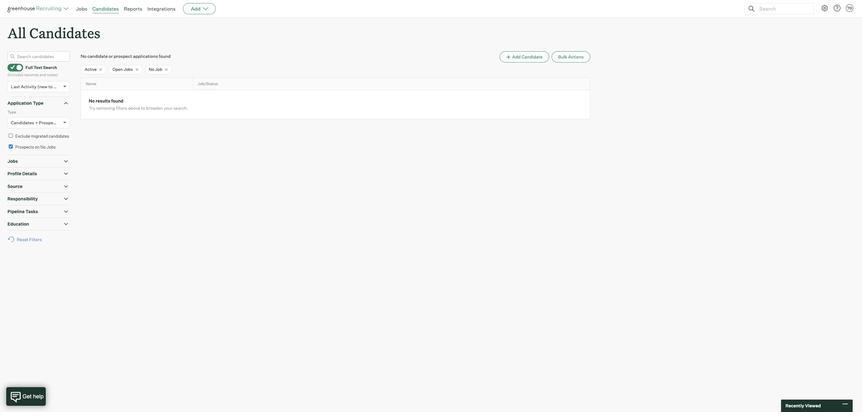 Task type: vqa. For each thing, say whether or not it's contained in the screenshot.
Dashboards link
no



Task type: describe. For each thing, give the bounding box(es) containing it.
no job
[[149, 67, 162, 72]]

integrations
[[147, 6, 176, 12]]

candidates for candidates + prospects
[[11, 120, 34, 125]]

candidates
[[49, 134, 69, 139]]

exclude
[[15, 134, 30, 139]]

+
[[35, 120, 38, 125]]

reset filters
[[17, 237, 42, 242]]

responsibility
[[7, 197, 38, 202]]

open
[[113, 67, 123, 72]]

job/status
[[198, 82, 218, 86]]

to inside 'no results found try removing filters above to broaden your search.'
[[141, 106, 145, 111]]

job
[[155, 67, 162, 72]]

no for no job
[[149, 67, 154, 72]]

pipeline tasks
[[7, 209, 38, 214]]

removing
[[96, 106, 115, 111]]

and
[[40, 73, 46, 77]]

details
[[22, 171, 37, 177]]

1 horizontal spatial type
[[33, 100, 43, 106]]

Search text field
[[758, 4, 808, 13]]

active
[[85, 67, 97, 72]]

last
[[11, 84, 20, 89]]

prospects on no jobs
[[15, 145, 56, 150]]

no for no candidate or prospect applications found
[[81, 54, 86, 59]]

above
[[128, 106, 140, 111]]

add for add
[[191, 6, 201, 12]]

candidates link
[[92, 6, 119, 12]]

reports
[[124, 6, 142, 12]]

bulk actions link
[[552, 51, 590, 63]]

activity
[[21, 84, 36, 89]]

on
[[35, 145, 40, 150]]

greenhouse recruiting image
[[7, 5, 64, 12]]

checkmark image
[[10, 65, 15, 69]]

full text search (includes resumes and notes)
[[7, 65, 58, 77]]

1 vertical spatial candidates
[[29, 24, 100, 42]]

add for add candidate
[[512, 54, 521, 60]]

found inside 'no results found try removing filters above to broaden your search.'
[[111, 99, 123, 104]]

no results found try removing filters above to broaden your search.
[[89, 99, 188, 111]]

source
[[7, 184, 22, 189]]

application
[[7, 100, 32, 106]]

no candidate or prospect applications found
[[81, 54, 171, 59]]

all candidates
[[7, 24, 100, 42]]

jobs down the candidates
[[47, 145, 56, 150]]

td button
[[846, 4, 853, 12]]

add candidate
[[512, 54, 543, 60]]

resumes
[[24, 73, 39, 77]]

education
[[7, 222, 29, 227]]



Task type: locate. For each thing, give the bounding box(es) containing it.
broaden
[[146, 106, 163, 111]]

0 vertical spatial prospects
[[39, 120, 59, 125]]

or
[[109, 54, 113, 59]]

all
[[7, 24, 26, 42]]

type down 'last activity (new to old)'
[[33, 100, 43, 106]]

found up filters
[[111, 99, 123, 104]]

0 horizontal spatial type
[[7, 110, 16, 115]]

open jobs
[[113, 67, 133, 72]]

bulk actions
[[558, 54, 584, 60]]

jobs
[[76, 6, 87, 12], [124, 67, 133, 72], [47, 145, 56, 150], [7, 159, 18, 164]]

type down "application"
[[7, 110, 16, 115]]

configure image
[[821, 4, 828, 12]]

prospects down exclude
[[15, 145, 34, 150]]

type element
[[7, 109, 70, 133]]

full
[[26, 65, 33, 70]]

1 vertical spatial type
[[7, 110, 16, 115]]

filters
[[29, 237, 42, 242]]

1 vertical spatial to
[[141, 106, 145, 111]]

candidate
[[522, 54, 543, 60]]

candidates right the jobs link
[[92, 6, 119, 12]]

add candidate link
[[500, 51, 549, 63]]

exclude migrated candidates
[[15, 134, 69, 139]]

add
[[191, 6, 201, 12], [512, 54, 521, 60]]

candidates + prospects option
[[11, 120, 59, 125]]

td button
[[845, 3, 855, 13]]

1 horizontal spatial to
[[141, 106, 145, 111]]

migrated
[[31, 134, 48, 139]]

0 vertical spatial to
[[48, 84, 53, 89]]

bulk
[[558, 54, 567, 60]]

integrations link
[[147, 6, 176, 12]]

0 vertical spatial add
[[191, 6, 201, 12]]

add inside popup button
[[191, 6, 201, 12]]

text
[[34, 65, 42, 70]]

(includes
[[7, 73, 23, 77]]

jobs right open
[[124, 67, 133, 72]]

jobs left candidates link
[[76, 6, 87, 12]]

0 vertical spatial type
[[33, 100, 43, 106]]

filters
[[116, 106, 127, 111]]

no up 'try'
[[89, 99, 95, 104]]

to left old)
[[48, 84, 53, 89]]

0 horizontal spatial found
[[111, 99, 123, 104]]

candidates down the jobs link
[[29, 24, 100, 42]]

1 horizontal spatial add
[[512, 54, 521, 60]]

prospects right +
[[39, 120, 59, 125]]

application type
[[7, 100, 43, 106]]

viewed
[[805, 404, 821, 409]]

Exclude migrated candidates checkbox
[[9, 134, 13, 138]]

0 horizontal spatial to
[[48, 84, 53, 89]]

2 vertical spatial candidates
[[11, 120, 34, 125]]

td
[[847, 6, 852, 10]]

1 horizontal spatial prospects
[[39, 120, 59, 125]]

candidates up exclude
[[11, 120, 34, 125]]

1 vertical spatial found
[[111, 99, 123, 104]]

1 vertical spatial prospects
[[15, 145, 34, 150]]

0 vertical spatial found
[[159, 54, 171, 59]]

Prospects on No Jobs checkbox
[[9, 145, 13, 149]]

tasks
[[26, 209, 38, 214]]

1 vertical spatial add
[[512, 54, 521, 60]]

pipeline
[[7, 209, 25, 214]]

candidates inside type element
[[11, 120, 34, 125]]

notes)
[[47, 73, 58, 77]]

last activity (new to old)
[[11, 84, 62, 89]]

recently
[[785, 404, 804, 409]]

reports link
[[124, 6, 142, 12]]

found up job at the top left of the page
[[159, 54, 171, 59]]

add button
[[183, 3, 216, 14]]

0 horizontal spatial add
[[191, 6, 201, 12]]

no inside 'no results found try removing filters above to broaden your search.'
[[89, 99, 95, 104]]

prospects inside type element
[[39, 120, 59, 125]]

to right above
[[141, 106, 145, 111]]

prospects
[[39, 120, 59, 125], [15, 145, 34, 150]]

no left candidate
[[81, 54, 86, 59]]

Search candidates field
[[7, 51, 70, 62]]

recently viewed
[[785, 404, 821, 409]]

actions
[[568, 54, 584, 60]]

0 vertical spatial candidates
[[92, 6, 119, 12]]

1 horizontal spatial found
[[159, 54, 171, 59]]

candidate
[[87, 54, 108, 59]]

old)
[[54, 84, 62, 89]]

applications
[[133, 54, 158, 59]]

last activity (new to old) option
[[11, 84, 62, 89]]

to
[[48, 84, 53, 89], [141, 106, 145, 111]]

reset filters button
[[7, 234, 45, 246]]

found
[[159, 54, 171, 59], [111, 99, 123, 104]]

prospect
[[114, 54, 132, 59]]

try
[[89, 106, 95, 111]]

type
[[33, 100, 43, 106], [7, 110, 16, 115]]

candidates for candidates
[[92, 6, 119, 12]]

0 horizontal spatial prospects
[[15, 145, 34, 150]]

no
[[81, 54, 86, 59], [149, 67, 154, 72], [89, 99, 95, 104], [40, 145, 46, 150]]

no left job at the top left of the page
[[149, 67, 154, 72]]

no for no results found try removing filters above to broaden your search.
[[89, 99, 95, 104]]

jobs link
[[76, 6, 87, 12]]

reset
[[17, 237, 28, 242]]

jobs up "profile"
[[7, 159, 18, 164]]

candidates + prospects
[[11, 120, 59, 125]]

your
[[164, 106, 173, 111]]

search.
[[173, 106, 188, 111]]

results
[[96, 99, 110, 104]]

profile
[[7, 171, 21, 177]]

candidates
[[92, 6, 119, 12], [29, 24, 100, 42], [11, 120, 34, 125]]

search
[[43, 65, 57, 70]]

add inside "link"
[[512, 54, 521, 60]]

(new
[[37, 84, 48, 89]]

no right 'on'
[[40, 145, 46, 150]]

profile details
[[7, 171, 37, 177]]

name
[[86, 82, 96, 86]]



